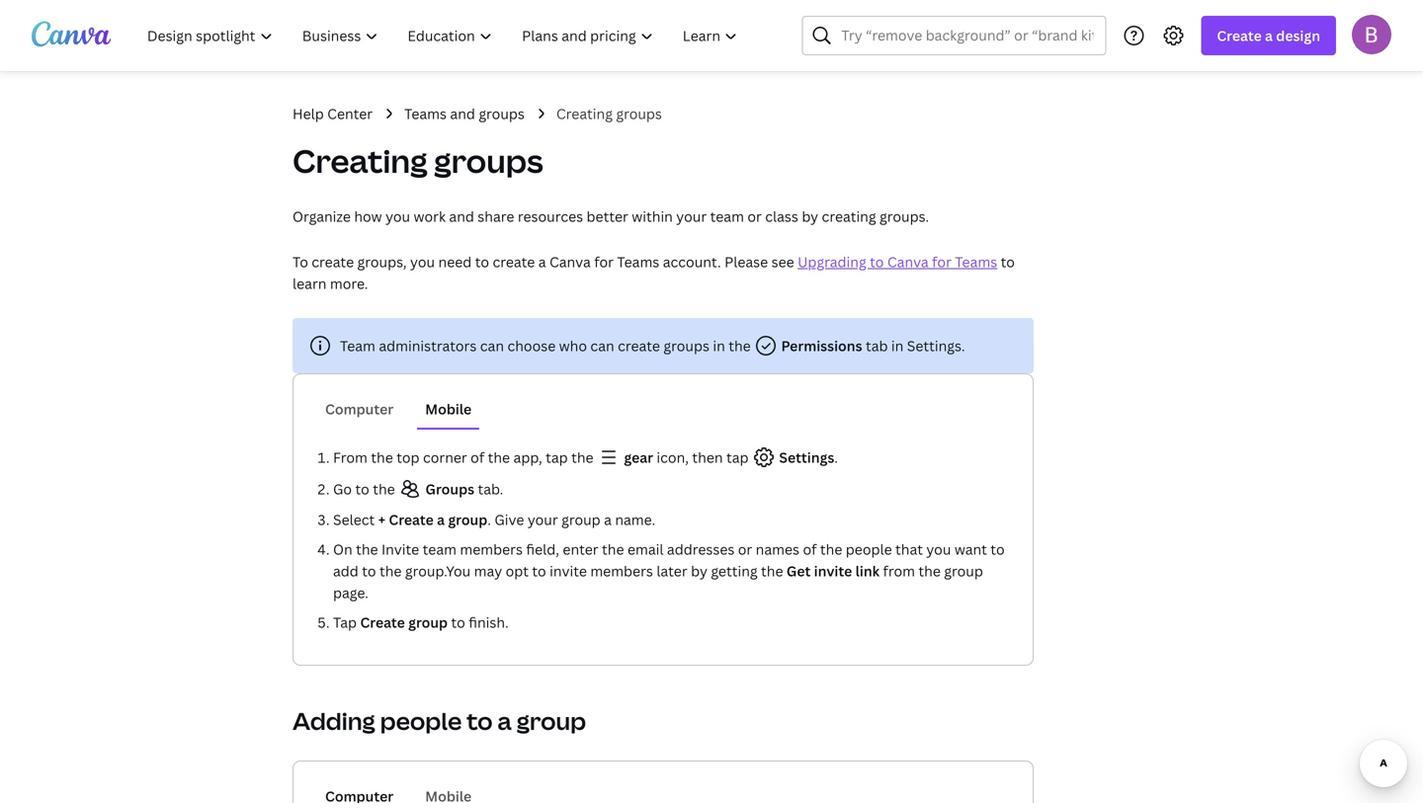 Task type: vqa. For each thing, say whether or not it's contained in the screenshot.
you may opt to invite members later by getting the get invite link
yes



Task type: locate. For each thing, give the bounding box(es) containing it.
2 vertical spatial create
[[360, 613, 405, 632]]

1 vertical spatial .
[[488, 511, 491, 529]]

create inside dropdown button
[[1217, 26, 1262, 45]]

creating groups
[[556, 104, 662, 123], [293, 139, 543, 182]]

2 vertical spatial you
[[927, 540, 951, 559]]

1 for from the left
[[594, 253, 614, 271]]

from the top corner of the app, tap the
[[333, 448, 597, 467]]

and right work on the left top of the page
[[449, 207, 474, 226]]

of inside on the invite team members field, enter the email addresses or names of the people that you want to add to the group.
[[803, 540, 817, 559]]

or
[[748, 207, 762, 226], [738, 540, 752, 559]]

1 vertical spatial your
[[528, 511, 558, 529]]

the down the that
[[919, 562, 941, 581]]

+
[[378, 511, 386, 529]]

for up settings.
[[932, 253, 952, 271]]

by right the class
[[802, 207, 819, 226]]

1 horizontal spatial of
[[803, 540, 817, 559]]

invite right the get
[[814, 562, 852, 581]]

create for can
[[618, 337, 660, 355]]

create a design
[[1217, 26, 1321, 45]]

a inside dropdown button
[[1265, 26, 1273, 45]]

tap
[[546, 448, 568, 467], [726, 448, 749, 467]]

0 horizontal spatial people
[[380, 705, 462, 737]]

team inside on the invite team members field, enter the email addresses or names of the people that you want to add to the group.
[[423, 540, 457, 559]]

1 horizontal spatial creating
[[556, 104, 613, 123]]

1 horizontal spatial .
[[835, 448, 838, 467]]

create right tap
[[360, 613, 405, 632]]

1 in from the left
[[713, 337, 725, 355]]

link
[[856, 562, 880, 581]]

a
[[1265, 26, 1273, 45], [538, 253, 546, 271], [437, 511, 445, 529], [604, 511, 612, 529], [498, 705, 512, 737]]

1 vertical spatial creating groups
[[293, 139, 543, 182]]

create a design button
[[1201, 16, 1336, 55]]

1 horizontal spatial members
[[590, 562, 653, 581]]

class
[[765, 207, 799, 226]]

1 horizontal spatial in
[[892, 337, 904, 355]]

the right enter
[[602, 540, 624, 559]]

the right names
[[820, 540, 843, 559]]

1 horizontal spatial your
[[676, 207, 707, 226]]

0 horizontal spatial teams
[[404, 104, 447, 123]]

tab.
[[478, 480, 503, 499]]

to learn more.
[[293, 253, 1015, 293]]

for down the better
[[594, 253, 614, 271]]

0 horizontal spatial creating
[[293, 139, 428, 182]]

0 vertical spatial or
[[748, 207, 762, 226]]

of
[[471, 448, 485, 467], [803, 540, 817, 559]]

app,
[[514, 448, 542, 467]]

the inside from the group page.
[[919, 562, 941, 581]]

tap right then
[[726, 448, 749, 467]]

people right adding
[[380, 705, 462, 737]]

1 horizontal spatial can
[[591, 337, 615, 355]]

1 horizontal spatial invite
[[814, 562, 852, 581]]

0 horizontal spatial canva
[[550, 253, 591, 271]]

1 vertical spatial by
[[691, 562, 708, 581]]

in down the "account."
[[713, 337, 725, 355]]

account.
[[663, 253, 721, 271]]

tap right the app,
[[546, 448, 568, 467]]

members down email
[[590, 562, 653, 581]]

team up 'please'
[[710, 207, 744, 226]]

1 invite from the left
[[550, 562, 587, 581]]

get
[[787, 562, 811, 581]]

members up may
[[460, 540, 523, 559]]

teams and groups
[[404, 104, 525, 123]]

computer button
[[317, 390, 402, 428]]

group
[[448, 511, 488, 529], [562, 511, 601, 529], [944, 562, 983, 581], [408, 613, 448, 632], [517, 705, 586, 737]]

teams right center
[[404, 104, 447, 123]]

1 vertical spatial and
[[449, 207, 474, 226]]

teams
[[404, 104, 447, 123], [617, 253, 660, 271], [955, 253, 998, 271]]

1 vertical spatial team
[[423, 540, 457, 559]]

0 vertical spatial members
[[460, 540, 523, 559]]

by down addresses
[[691, 562, 708, 581]]

0 vertical spatial creating groups
[[556, 104, 662, 123]]

help center
[[293, 104, 373, 123]]

field,
[[526, 540, 559, 559]]

for
[[594, 253, 614, 271], [932, 253, 952, 271]]

your
[[676, 207, 707, 226], [528, 511, 558, 529]]

and down top level navigation element
[[450, 104, 475, 123]]

2 invite from the left
[[814, 562, 852, 581]]

2 for from the left
[[932, 253, 952, 271]]

the left permissions
[[729, 337, 751, 355]]

or left the class
[[748, 207, 762, 226]]

choose
[[508, 337, 556, 355]]

canva down groups.
[[888, 253, 929, 271]]

create up more.
[[312, 253, 354, 271]]

in
[[713, 337, 725, 355], [892, 337, 904, 355]]

people up link
[[846, 540, 892, 559]]

name.
[[615, 511, 655, 529]]

the down names
[[761, 562, 783, 581]]

2 canva from the left
[[888, 253, 929, 271]]

can right who
[[591, 337, 615, 355]]

canva
[[550, 253, 591, 271], [888, 253, 929, 271]]

2 horizontal spatial teams
[[955, 253, 998, 271]]

gear icon, then tap
[[624, 448, 752, 467]]

members inside on the invite team members field, enter the email addresses or names of the people that you want to add to the group.
[[460, 540, 523, 559]]

1 horizontal spatial teams
[[617, 253, 660, 271]]

team administrators can choose who can create groups in the
[[340, 337, 754, 355]]

0 horizontal spatial tap
[[546, 448, 568, 467]]

0 vertical spatial team
[[710, 207, 744, 226]]

of up the get
[[803, 540, 817, 559]]

0 horizontal spatial for
[[594, 253, 614, 271]]

to inside to learn more.
[[1001, 253, 1015, 271]]

groups
[[479, 104, 525, 123], [616, 104, 662, 123], [434, 139, 543, 182], [664, 337, 710, 355]]

0 horizontal spatial members
[[460, 540, 523, 559]]

want
[[955, 540, 987, 559]]

canva down resources
[[550, 253, 591, 271]]

1 horizontal spatial people
[[846, 540, 892, 559]]

0 horizontal spatial team
[[423, 540, 457, 559]]

permissions tab in settings.
[[778, 337, 965, 355]]

invite
[[550, 562, 587, 581], [814, 562, 852, 581]]

1 vertical spatial create
[[389, 511, 434, 529]]

1 vertical spatial you
[[410, 253, 435, 271]]

0 vertical spatial your
[[676, 207, 707, 226]]

groups tab.
[[426, 480, 503, 499]]

0 horizontal spatial in
[[713, 337, 725, 355]]

1 horizontal spatial for
[[932, 253, 952, 271]]

1 horizontal spatial create
[[493, 253, 535, 271]]

of right 'corner'
[[471, 448, 485, 467]]

the
[[729, 337, 751, 355], [371, 448, 393, 467], [488, 448, 510, 467], [571, 448, 594, 467], [373, 480, 395, 499], [356, 540, 378, 559], [602, 540, 624, 559], [820, 540, 843, 559], [380, 562, 402, 581], [761, 562, 783, 581], [919, 562, 941, 581]]

teams down within
[[617, 253, 660, 271]]

you right the that
[[927, 540, 951, 559]]

mobile button
[[417, 390, 480, 428]]

0 vertical spatial of
[[471, 448, 485, 467]]

your up field,
[[528, 511, 558, 529]]

you left 'need'
[[410, 253, 435, 271]]

1 vertical spatial of
[[803, 540, 817, 559]]

1 vertical spatial or
[[738, 540, 752, 559]]

0 vertical spatial people
[[846, 540, 892, 559]]

1 horizontal spatial tap
[[726, 448, 749, 467]]

members
[[460, 540, 523, 559], [590, 562, 653, 581]]

you right how
[[386, 207, 410, 226]]

create right +
[[389, 511, 434, 529]]

by
[[802, 207, 819, 226], [691, 562, 708, 581]]

create
[[1217, 26, 1262, 45], [389, 511, 434, 529], [360, 613, 405, 632]]

create left design
[[1217, 26, 1262, 45]]

1 horizontal spatial by
[[802, 207, 819, 226]]

1 horizontal spatial creating groups
[[556, 104, 662, 123]]

you
[[386, 207, 410, 226], [410, 253, 435, 271], [927, 540, 951, 559]]

settings.
[[907, 337, 965, 355]]

settings
[[779, 448, 835, 467]]

can left choose
[[480, 337, 504, 355]]

organize how you work and share resources better within your team or class by creating groups.
[[293, 207, 929, 226]]

0 vertical spatial you
[[386, 207, 410, 226]]

0 horizontal spatial of
[[471, 448, 485, 467]]

invite down enter
[[550, 562, 587, 581]]

people inside on the invite team members field, enter the email addresses or names of the people that you want to add to the group.
[[846, 540, 892, 559]]

teams up settings.
[[955, 253, 998, 271]]

in right tab
[[892, 337, 904, 355]]

or up getting
[[738, 540, 752, 559]]

0 horizontal spatial invite
[[550, 562, 587, 581]]

team up group.
[[423, 540, 457, 559]]

can
[[480, 337, 504, 355], [591, 337, 615, 355]]

permissions
[[781, 337, 862, 355]]

learn
[[293, 274, 327, 293]]

0 horizontal spatial creating groups
[[293, 139, 543, 182]]

then
[[692, 448, 723, 467]]

1 horizontal spatial canva
[[888, 253, 929, 271]]

getting
[[711, 562, 758, 581]]

that
[[896, 540, 923, 559]]

1 vertical spatial creating
[[293, 139, 428, 182]]

2 horizontal spatial create
[[618, 337, 660, 355]]

1 vertical spatial members
[[590, 562, 653, 581]]

0 vertical spatial create
[[1217, 26, 1262, 45]]

go to the
[[333, 480, 398, 499]]

people
[[846, 540, 892, 559], [380, 705, 462, 737]]

0 vertical spatial .
[[835, 448, 838, 467]]

0 horizontal spatial can
[[480, 337, 504, 355]]

create right who
[[618, 337, 660, 355]]

your right within
[[676, 207, 707, 226]]

and
[[450, 104, 475, 123], [449, 207, 474, 226]]

.
[[835, 448, 838, 467], [488, 511, 491, 529]]

names
[[756, 540, 800, 559]]

center
[[327, 104, 373, 123]]

go
[[333, 480, 352, 499]]

create down share
[[493, 253, 535, 271]]



Task type: describe. For each thing, give the bounding box(es) containing it.
design
[[1276, 26, 1321, 45]]

help center link
[[293, 103, 373, 125]]

0 horizontal spatial by
[[691, 562, 708, 581]]

how
[[354, 207, 382, 226]]

work
[[414, 207, 446, 226]]

2 in from the left
[[892, 337, 904, 355]]

from the group page.
[[333, 562, 983, 602]]

team
[[340, 337, 375, 355]]

select
[[333, 511, 375, 529]]

give
[[495, 511, 524, 529]]

please
[[725, 253, 768, 271]]

0 horizontal spatial .
[[488, 511, 491, 529]]

upgrading to canva for teams link
[[798, 253, 998, 271]]

1 horizontal spatial team
[[710, 207, 744, 226]]

the left the app,
[[488, 448, 510, 467]]

addresses
[[667, 540, 735, 559]]

may
[[474, 562, 502, 581]]

share
[[478, 207, 514, 226]]

you may opt to invite members later by getting the get invite link
[[446, 562, 880, 581]]

2 can from the left
[[591, 337, 615, 355]]

creating groups link
[[556, 103, 662, 125]]

1 tap from the left
[[546, 448, 568, 467]]

you inside on the invite team members field, enter the email addresses or names of the people that you want to add to the group.
[[927, 540, 951, 559]]

groups.
[[880, 207, 929, 226]]

on
[[333, 540, 353, 559]]

on the invite team members field, enter the email addresses or names of the people that you want to add to the group.
[[333, 540, 1005, 581]]

organize
[[293, 207, 351, 226]]

groups
[[426, 480, 475, 499]]

the up +
[[373, 480, 395, 499]]

later
[[657, 562, 688, 581]]

page.
[[333, 584, 369, 602]]

select + create a group . give your group a name.
[[333, 511, 655, 529]]

computer
[[325, 400, 394, 419]]

the right on
[[356, 540, 378, 559]]

1 can from the left
[[480, 337, 504, 355]]

group inside from the group page.
[[944, 562, 983, 581]]

see
[[772, 253, 794, 271]]

gear
[[624, 448, 653, 467]]

need
[[438, 253, 472, 271]]

corner
[[423, 448, 467, 467]]

mobile
[[425, 400, 472, 419]]

to create groups, you need to create a canva for teams account. please see upgrading to canva for teams
[[293, 253, 998, 271]]

2 tap from the left
[[726, 448, 749, 467]]

the left top
[[371, 448, 393, 467]]

the right the app,
[[571, 448, 594, 467]]

1 vertical spatial people
[[380, 705, 462, 737]]

bob builder image
[[1352, 15, 1392, 54]]

0 vertical spatial and
[[450, 104, 475, 123]]

Try "remove background" or "brand kit" search field
[[842, 17, 1094, 54]]

icon,
[[657, 448, 689, 467]]

or inside on the invite team members field, enter the email addresses or names of the people that you want to add to the group.
[[738, 540, 752, 559]]

opt
[[506, 562, 529, 581]]

tab
[[866, 337, 888, 355]]

1 canva from the left
[[550, 253, 591, 271]]

the down invite at the bottom
[[380, 562, 402, 581]]

upgrading
[[798, 253, 867, 271]]

0 vertical spatial by
[[802, 207, 819, 226]]

help
[[293, 104, 324, 123]]

tap create group to finish.
[[333, 613, 509, 632]]

you
[[446, 562, 471, 581]]

groups,
[[357, 253, 407, 271]]

from
[[883, 562, 915, 581]]

email
[[628, 540, 664, 559]]

create for groups,
[[493, 253, 535, 271]]

who
[[559, 337, 587, 355]]

0 vertical spatial creating
[[556, 104, 613, 123]]

add
[[333, 562, 359, 581]]

settings .
[[779, 448, 838, 467]]

adding
[[293, 705, 375, 737]]

top
[[397, 448, 420, 467]]

more.
[[330, 274, 368, 293]]

top level navigation element
[[134, 16, 755, 55]]

within
[[632, 207, 673, 226]]

0 horizontal spatial create
[[312, 253, 354, 271]]

tap
[[333, 613, 357, 632]]

administrators
[[379, 337, 477, 355]]

group.
[[405, 562, 446, 581]]

from
[[333, 448, 368, 467]]

resources
[[518, 207, 583, 226]]

enter
[[563, 540, 599, 559]]

better
[[587, 207, 629, 226]]

finish.
[[469, 613, 509, 632]]

adding people to a group
[[293, 705, 586, 737]]

to
[[293, 253, 308, 271]]

invite
[[382, 540, 419, 559]]

teams and groups link
[[404, 103, 525, 125]]

0 horizontal spatial your
[[528, 511, 558, 529]]

creating
[[822, 207, 876, 226]]



